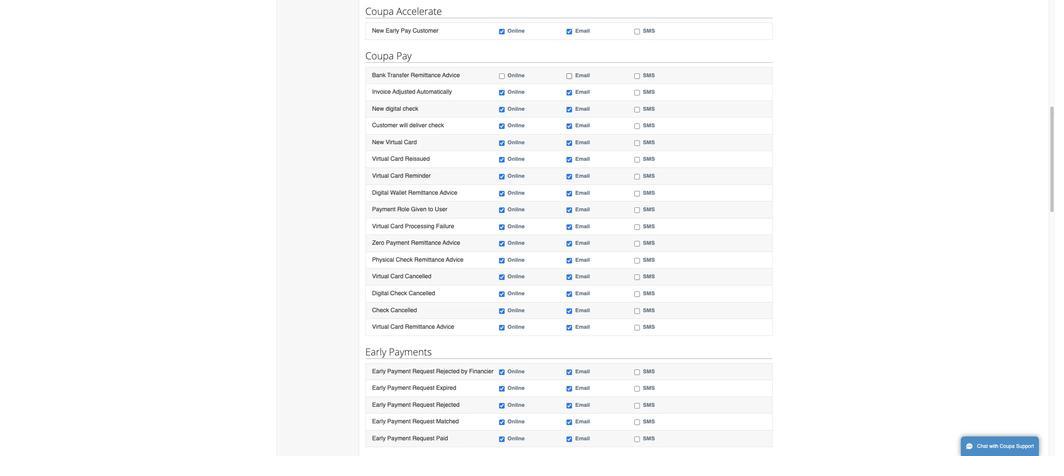 Task type: describe. For each thing, give the bounding box(es) containing it.
email for new virtual card
[[576, 139, 590, 146]]

online for check cancelled
[[508, 307, 525, 313]]

email for new early pay customer
[[576, 28, 590, 34]]

early payments
[[366, 345, 432, 358]]

virtual for virtual card processing failure
[[372, 223, 389, 229]]

payment for early payment request expired
[[388, 385, 411, 391]]

0 horizontal spatial customer
[[372, 122, 398, 129]]

virtual up the virtual card reissued
[[386, 139, 403, 146]]

sms for virtual card cancelled
[[643, 273, 655, 280]]

email for new digital check
[[576, 106, 590, 112]]

email for payment role given to user
[[576, 206, 590, 213]]

new early pay customer
[[372, 27, 439, 34]]

chat
[[978, 444, 989, 449]]

payment for early payment request paid
[[388, 435, 411, 442]]

early payment request matched
[[372, 418, 459, 425]]

online for digital check cancelled
[[508, 290, 525, 297]]

virtual for virtual card reminder
[[372, 172, 389, 179]]

online for virtual card processing failure
[[508, 223, 525, 229]]

digital wallet remittance advice
[[372, 189, 458, 196]]

with
[[990, 444, 999, 449]]

email for early payment request rejected
[[576, 402, 590, 408]]

0 vertical spatial pay
[[401, 27, 411, 34]]

digital for digital wallet remittance advice
[[372, 189, 389, 196]]

remittance for card
[[405, 323, 435, 330]]

email for early payment request expired
[[576, 385, 590, 391]]

online for new early pay customer
[[508, 28, 525, 34]]

online for zero payment remittance advice
[[508, 240, 525, 246]]

email for digital wallet remittance advice
[[576, 190, 590, 196]]

card for reissued
[[391, 156, 404, 162]]

sms for virtual card remittance advice
[[643, 324, 655, 330]]

invoice
[[372, 88, 391, 95]]

sms for early payment request paid
[[643, 435, 655, 442]]

online for virtual card reissued
[[508, 156, 525, 162]]

online for payment role given to user
[[508, 206, 525, 213]]

email for virtual card remittance advice
[[576, 324, 590, 330]]

user
[[435, 206, 448, 213]]

virtual card processing failure
[[372, 223, 455, 229]]

digital
[[386, 105, 401, 112]]

reminder
[[405, 172, 431, 179]]

virtual card reissued
[[372, 156, 430, 162]]

check for digital
[[391, 290, 407, 297]]

chat with coupa support
[[978, 444, 1035, 449]]

email for early payment request matched
[[576, 419, 590, 425]]

card down customer will deliver check
[[404, 139, 417, 146]]

early payment request rejected by financier
[[372, 368, 494, 375]]

email for physical check remittance advice
[[576, 257, 590, 263]]

advice for physical check remittance advice
[[446, 256, 464, 263]]

1 vertical spatial pay
[[397, 49, 412, 62]]

cancelled for digital check cancelled
[[409, 290, 436, 297]]

online for new virtual card
[[508, 139, 525, 146]]

sms for virtual card reminder
[[643, 173, 655, 179]]

online for early payment request matched
[[508, 419, 525, 425]]

support
[[1017, 444, 1035, 449]]

sms for zero payment remittance advice
[[643, 240, 655, 246]]

to
[[429, 206, 434, 213]]

2 vertical spatial check
[[372, 307, 389, 313]]

email for early payment request paid
[[576, 435, 590, 442]]

processing
[[405, 223, 435, 229]]

email for invoice adjusted automatically
[[576, 89, 590, 95]]

email for customer will deliver check
[[576, 122, 590, 129]]

deliver
[[410, 122, 427, 129]]

online for virtual card reminder
[[508, 173, 525, 179]]

remittance for transfer
[[411, 72, 441, 78]]

2 vertical spatial cancelled
[[391, 307, 417, 313]]

advice for digital wallet remittance advice
[[440, 189, 458, 196]]

payment for early payment request matched
[[388, 418, 411, 425]]

remittance for payment
[[411, 239, 441, 246]]

sms for early payment request matched
[[643, 419, 655, 425]]

sms for invoice adjusted automatically
[[643, 89, 655, 95]]

virtual card remittance advice
[[372, 323, 455, 330]]

virtual for virtual card reissued
[[372, 156, 389, 162]]

sms for customer will deliver check
[[643, 122, 655, 129]]

rejected for early payment request rejected
[[436, 401, 460, 408]]

sms for digital wallet remittance advice
[[643, 190, 655, 196]]

online for digital wallet remittance advice
[[508, 190, 525, 196]]

1 horizontal spatial customer
[[413, 27, 439, 34]]

early for early payment request matched
[[372, 418, 386, 425]]

card for processing
[[391, 223, 404, 229]]

online for virtual card remittance advice
[[508, 324, 525, 330]]

new for new digital check
[[372, 105, 384, 112]]

request for early payment request rejected by financier
[[413, 368, 435, 375]]

sms for early payment request rejected
[[643, 402, 655, 408]]

role
[[398, 206, 410, 213]]

physical check remittance advice
[[372, 256, 464, 263]]

financier
[[470, 368, 494, 375]]

coupa accelerate
[[366, 4, 442, 18]]

sms for check cancelled
[[643, 307, 655, 313]]

transfer
[[388, 72, 409, 78]]

automatically
[[417, 88, 452, 95]]

remittance for check
[[415, 256, 445, 263]]



Task type: vqa. For each thing, say whether or not it's contained in the screenshot.
4th 'Request' from the bottom
yes



Task type: locate. For each thing, give the bounding box(es) containing it.
request for early payment request matched
[[413, 418, 435, 425]]

12 online from the top
[[508, 240, 525, 246]]

coupa up "new early pay customer"
[[366, 4, 394, 18]]

8 sms from the top
[[643, 173, 655, 179]]

email for virtual card processing failure
[[576, 223, 590, 229]]

6 sms from the top
[[643, 139, 655, 146]]

0 vertical spatial customer
[[413, 27, 439, 34]]

email for early payment request rejected by financier
[[576, 368, 590, 375]]

None checkbox
[[567, 29, 573, 34], [567, 73, 573, 79], [635, 73, 641, 79], [499, 90, 505, 96], [499, 107, 505, 112], [567, 124, 573, 129], [635, 124, 641, 129], [499, 140, 505, 146], [567, 140, 573, 146], [499, 157, 505, 163], [499, 174, 505, 180], [635, 191, 641, 196], [635, 208, 641, 213], [499, 224, 505, 230], [567, 241, 573, 247], [635, 241, 641, 247], [499, 258, 505, 263], [499, 292, 505, 297], [635, 292, 641, 297], [635, 308, 641, 314], [499, 370, 505, 375], [499, 386, 505, 392], [635, 386, 641, 392], [499, 403, 505, 409], [635, 403, 641, 409], [499, 420, 505, 425], [567, 420, 573, 425], [635, 437, 641, 442], [567, 29, 573, 34], [567, 73, 573, 79], [635, 73, 641, 79], [499, 90, 505, 96], [499, 107, 505, 112], [567, 124, 573, 129], [635, 124, 641, 129], [499, 140, 505, 146], [567, 140, 573, 146], [499, 157, 505, 163], [499, 174, 505, 180], [635, 191, 641, 196], [635, 208, 641, 213], [499, 224, 505, 230], [567, 241, 573, 247], [635, 241, 641, 247], [499, 258, 505, 263], [499, 292, 505, 297], [635, 292, 641, 297], [635, 308, 641, 314], [499, 370, 505, 375], [499, 386, 505, 392], [635, 386, 641, 392], [499, 403, 505, 409], [635, 403, 641, 409], [499, 420, 505, 425], [567, 420, 573, 425], [635, 437, 641, 442]]

19 online from the top
[[508, 385, 525, 391]]

card down the check cancelled on the bottom of the page
[[391, 323, 404, 330]]

sms for new early pay customer
[[643, 28, 655, 34]]

digital
[[372, 189, 389, 196], [372, 290, 389, 297]]

request down early payment request matched on the bottom
[[413, 435, 435, 442]]

sms for early payment request rejected by financier
[[643, 368, 655, 375]]

check right deliver
[[429, 122, 444, 129]]

pay down coupa accelerate on the top left of page
[[401, 27, 411, 34]]

3 request from the top
[[413, 401, 435, 408]]

1 sms from the top
[[643, 28, 655, 34]]

21 online from the top
[[508, 419, 525, 425]]

15 email from the top
[[576, 290, 590, 297]]

card down "role"
[[391, 223, 404, 229]]

digital left wallet on the top left of page
[[372, 189, 389, 196]]

5 email from the top
[[576, 122, 590, 129]]

2 request from the top
[[413, 385, 435, 391]]

online for customer will deliver check
[[508, 122, 525, 129]]

13 email from the top
[[576, 257, 590, 263]]

4 request from the top
[[413, 418, 435, 425]]

chat with coupa support button
[[962, 437, 1040, 456]]

early for early payment request rejected by financier
[[372, 368, 386, 375]]

virtual down the virtual card reissued
[[372, 172, 389, 179]]

17 sms from the top
[[643, 324, 655, 330]]

0 vertical spatial check
[[396, 256, 413, 263]]

given
[[411, 206, 427, 213]]

new for new virtual card
[[372, 139, 384, 146]]

7 online from the top
[[508, 156, 525, 162]]

early down early payment request expired
[[372, 401, 386, 408]]

15 sms from the top
[[643, 290, 655, 297]]

3 email from the top
[[576, 89, 590, 95]]

2 vertical spatial coupa
[[1001, 444, 1016, 449]]

10 email from the top
[[576, 206, 590, 213]]

sms for virtual card processing failure
[[643, 223, 655, 229]]

1 rejected from the top
[[436, 368, 460, 375]]

email for digital check cancelled
[[576, 290, 590, 297]]

zero
[[372, 239, 385, 246]]

virtual down new virtual card at the left top of page
[[372, 156, 389, 162]]

payment up early payment request rejected
[[388, 385, 411, 391]]

11 online from the top
[[508, 223, 525, 229]]

17 email from the top
[[576, 324, 590, 330]]

7 email from the top
[[576, 156, 590, 162]]

22 sms from the top
[[643, 435, 655, 442]]

5 online from the top
[[508, 122, 525, 129]]

email for check cancelled
[[576, 307, 590, 313]]

will
[[400, 122, 408, 129]]

by
[[462, 368, 468, 375]]

advice for virtual card remittance advice
[[437, 323, 455, 330]]

6 email from the top
[[576, 139, 590, 146]]

advice for bank transfer remittance advice
[[443, 72, 460, 78]]

14 online from the top
[[508, 273, 525, 280]]

1 vertical spatial cancelled
[[409, 290, 436, 297]]

early down early payment request matched on the bottom
[[372, 435, 386, 442]]

coupa for coupa pay
[[366, 49, 394, 62]]

0 vertical spatial digital
[[372, 189, 389, 196]]

virtual
[[386, 139, 403, 146], [372, 156, 389, 162], [372, 172, 389, 179], [372, 223, 389, 229], [372, 273, 389, 280], [372, 323, 389, 330]]

sms for bank transfer remittance advice
[[643, 72, 655, 78]]

new left 'digital'
[[372, 105, 384, 112]]

1 horizontal spatial check
[[429, 122, 444, 129]]

16 sms from the top
[[643, 307, 655, 313]]

customer
[[413, 27, 439, 34], [372, 122, 398, 129]]

1 email from the top
[[576, 28, 590, 34]]

card down new virtual card at the left top of page
[[391, 156, 404, 162]]

digital for digital check cancelled
[[372, 290, 389, 297]]

early for early payment request paid
[[372, 435, 386, 442]]

advice
[[443, 72, 460, 78], [440, 189, 458, 196], [443, 239, 461, 246], [446, 256, 464, 263], [437, 323, 455, 330]]

rejected up matched
[[436, 401, 460, 408]]

18 email from the top
[[576, 368, 590, 375]]

20 online from the top
[[508, 402, 525, 408]]

zero payment remittance advice
[[372, 239, 461, 246]]

12 email from the top
[[576, 240, 590, 246]]

4 online from the top
[[508, 106, 525, 112]]

18 sms from the top
[[643, 368, 655, 375]]

4 email from the top
[[576, 106, 590, 112]]

payment up early payment request paid
[[388, 418, 411, 425]]

email
[[576, 28, 590, 34], [576, 72, 590, 78], [576, 89, 590, 95], [576, 106, 590, 112], [576, 122, 590, 129], [576, 139, 590, 146], [576, 156, 590, 162], [576, 173, 590, 179], [576, 190, 590, 196], [576, 206, 590, 213], [576, 223, 590, 229], [576, 240, 590, 246], [576, 257, 590, 263], [576, 273, 590, 280], [576, 290, 590, 297], [576, 307, 590, 313], [576, 324, 590, 330], [576, 368, 590, 375], [576, 385, 590, 391], [576, 402, 590, 408], [576, 419, 590, 425], [576, 435, 590, 442]]

card for remittance
[[391, 323, 404, 330]]

card
[[404, 139, 417, 146], [391, 156, 404, 162], [391, 172, 404, 179], [391, 223, 404, 229], [391, 273, 404, 280], [391, 323, 404, 330]]

coupa inside button
[[1001, 444, 1016, 449]]

online for virtual card cancelled
[[508, 273, 525, 280]]

16 online from the top
[[508, 307, 525, 313]]

0 vertical spatial coupa
[[366, 4, 394, 18]]

5 sms from the top
[[643, 122, 655, 129]]

remittance down processing
[[411, 239, 441, 246]]

new digital check
[[372, 105, 419, 112]]

payments
[[389, 345, 432, 358]]

1 vertical spatial rejected
[[436, 401, 460, 408]]

13 sms from the top
[[643, 257, 655, 263]]

11 sms from the top
[[643, 223, 655, 229]]

0 vertical spatial rejected
[[436, 368, 460, 375]]

5 request from the top
[[413, 435, 435, 442]]

new for new early pay customer
[[372, 27, 384, 34]]

customer left will
[[372, 122, 398, 129]]

8 online from the top
[[508, 173, 525, 179]]

sms for new virtual card
[[643, 139, 655, 146]]

email for virtual card reissued
[[576, 156, 590, 162]]

8 email from the top
[[576, 173, 590, 179]]

physical
[[372, 256, 395, 263]]

coupa up bank
[[366, 49, 394, 62]]

cancelled down "physical check remittance advice"
[[405, 273, 432, 280]]

21 sms from the top
[[643, 419, 655, 425]]

3 online from the top
[[508, 89, 525, 95]]

remittance up payments at the bottom left of page
[[405, 323, 435, 330]]

check up virtual card cancelled
[[396, 256, 413, 263]]

2 sms from the top
[[643, 72, 655, 78]]

payment for early payment request rejected
[[388, 401, 411, 408]]

remittance
[[411, 72, 441, 78], [409, 189, 439, 196], [411, 239, 441, 246], [415, 256, 445, 263], [405, 323, 435, 330]]

rejected for early payment request rejected by financier
[[436, 368, 460, 375]]

early up early payment request rejected
[[372, 385, 386, 391]]

16 email from the top
[[576, 307, 590, 313]]

bank
[[372, 72, 386, 78]]

new up the virtual card reissued
[[372, 139, 384, 146]]

sms for payment role given to user
[[643, 206, 655, 213]]

22 online from the top
[[508, 435, 525, 442]]

failure
[[436, 223, 455, 229]]

coupa for coupa accelerate
[[366, 4, 394, 18]]

3 new from the top
[[372, 139, 384, 146]]

11 email from the top
[[576, 223, 590, 229]]

9 sms from the top
[[643, 190, 655, 196]]

online for early payment request rejected by financier
[[508, 368, 525, 375]]

7 sms from the top
[[643, 156, 655, 162]]

1 online from the top
[[508, 28, 525, 34]]

virtual card reminder
[[372, 172, 431, 179]]

0 vertical spatial check
[[403, 105, 419, 112]]

1 vertical spatial customer
[[372, 122, 398, 129]]

sms for physical check remittance advice
[[643, 257, 655, 263]]

2 online from the top
[[508, 72, 525, 78]]

virtual card cancelled
[[372, 273, 432, 280]]

online for early payment request expired
[[508, 385, 525, 391]]

rejected
[[436, 368, 460, 375], [436, 401, 460, 408]]

check
[[396, 256, 413, 263], [391, 290, 407, 297], [372, 307, 389, 313]]

new up coupa pay
[[372, 27, 384, 34]]

online for physical check remittance advice
[[508, 257, 525, 263]]

check down invoice adjusted automatically
[[403, 105, 419, 112]]

payment down early payments
[[388, 368, 411, 375]]

4 sms from the top
[[643, 106, 655, 112]]

online for bank transfer remittance advice
[[508, 72, 525, 78]]

early payment request expired
[[372, 385, 457, 391]]

2 digital from the top
[[372, 290, 389, 297]]

new
[[372, 27, 384, 34], [372, 105, 384, 112], [372, 139, 384, 146]]

pay up 'transfer'
[[397, 49, 412, 62]]

2 new from the top
[[372, 105, 384, 112]]

invoice adjusted automatically
[[372, 88, 452, 95]]

3 sms from the top
[[643, 89, 655, 95]]

online for early payment request rejected
[[508, 402, 525, 408]]

wallet
[[391, 189, 407, 196]]

10 online from the top
[[508, 206, 525, 213]]

request for early payment request expired
[[413, 385, 435, 391]]

14 sms from the top
[[643, 273, 655, 280]]

early left payments at the bottom left of page
[[366, 345, 387, 358]]

email for virtual card reminder
[[576, 173, 590, 179]]

adjusted
[[393, 88, 416, 95]]

1 vertical spatial check
[[391, 290, 407, 297]]

2 email from the top
[[576, 72, 590, 78]]

request for early payment request rejected
[[413, 401, 435, 408]]

payment for early payment request rejected by financier
[[388, 368, 411, 375]]

early down early payments
[[372, 368, 386, 375]]

1 digital from the top
[[372, 189, 389, 196]]

card up digital check cancelled
[[391, 273, 404, 280]]

2 rejected from the top
[[436, 401, 460, 408]]

email for virtual card cancelled
[[576, 273, 590, 280]]

coupa pay
[[366, 49, 412, 62]]

payment down early payment request expired
[[388, 401, 411, 408]]

remittance up given at the left
[[409, 189, 439, 196]]

online for new digital check
[[508, 106, 525, 112]]

17 online from the top
[[508, 324, 525, 330]]

early down coupa accelerate on the top left of page
[[386, 27, 400, 34]]

15 online from the top
[[508, 290, 525, 297]]

22 email from the top
[[576, 435, 590, 442]]

check for physical
[[396, 256, 413, 263]]

online for early payment request paid
[[508, 435, 525, 442]]

1 vertical spatial coupa
[[366, 49, 394, 62]]

sms
[[643, 28, 655, 34], [643, 72, 655, 78], [643, 89, 655, 95], [643, 106, 655, 112], [643, 122, 655, 129], [643, 139, 655, 146], [643, 156, 655, 162], [643, 173, 655, 179], [643, 190, 655, 196], [643, 206, 655, 213], [643, 223, 655, 229], [643, 240, 655, 246], [643, 257, 655, 263], [643, 273, 655, 280], [643, 290, 655, 297], [643, 307, 655, 313], [643, 324, 655, 330], [643, 368, 655, 375], [643, 385, 655, 391], [643, 402, 655, 408], [643, 419, 655, 425], [643, 435, 655, 442]]

cancelled down virtual card cancelled
[[409, 290, 436, 297]]

payment for zero payment remittance advice
[[386, 239, 410, 246]]

request for early payment request paid
[[413, 435, 435, 442]]

1 vertical spatial check
[[429, 122, 444, 129]]

virtual for virtual card cancelled
[[372, 273, 389, 280]]

12 sms from the top
[[643, 240, 655, 246]]

cancelled for virtual card cancelled
[[405, 273, 432, 280]]

request up early payment request expired
[[413, 368, 435, 375]]

remittance down the zero payment remittance advice
[[415, 256, 445, 263]]

check down virtual card cancelled
[[391, 290, 407, 297]]

2 vertical spatial new
[[372, 139, 384, 146]]

14 email from the top
[[576, 273, 590, 280]]

online for invoice adjusted automatically
[[508, 89, 525, 95]]

coupa right with
[[1001, 444, 1016, 449]]

expired
[[436, 385, 457, 391]]

customer down 'accelerate'
[[413, 27, 439, 34]]

check cancelled
[[372, 307, 417, 313]]

remittance up 'automatically'
[[411, 72, 441, 78]]

1 vertical spatial new
[[372, 105, 384, 112]]

0 vertical spatial cancelled
[[405, 273, 432, 280]]

cancelled
[[405, 273, 432, 280], [409, 290, 436, 297], [391, 307, 417, 313]]

early for early payments
[[366, 345, 387, 358]]

early for early payment request rejected
[[372, 401, 386, 408]]

payment
[[372, 206, 396, 213], [386, 239, 410, 246], [388, 368, 411, 375], [388, 385, 411, 391], [388, 401, 411, 408], [388, 418, 411, 425], [388, 435, 411, 442]]

remittance for wallet
[[409, 189, 439, 196]]

0 horizontal spatial check
[[403, 105, 419, 112]]

bank transfer remittance advice
[[372, 72, 460, 78]]

9 email from the top
[[576, 190, 590, 196]]

reissued
[[405, 156, 430, 162]]

new virtual card
[[372, 139, 417, 146]]

early for early payment request expired
[[372, 385, 386, 391]]

digital check cancelled
[[372, 290, 436, 297]]

accelerate
[[397, 4, 442, 18]]

check down digital check cancelled
[[372, 307, 389, 313]]

request up early payment request matched on the bottom
[[413, 401, 435, 408]]

card for cancelled
[[391, 273, 404, 280]]

card for reminder
[[391, 172, 404, 179]]

10 sms from the top
[[643, 206, 655, 213]]

virtual up zero at the bottom of page
[[372, 223, 389, 229]]

sms for digital check cancelled
[[643, 290, 655, 297]]

payment right zero at the bottom of page
[[386, 239, 410, 246]]

early
[[386, 27, 400, 34], [366, 345, 387, 358], [372, 368, 386, 375], [372, 385, 386, 391], [372, 401, 386, 408], [372, 418, 386, 425], [372, 435, 386, 442]]

sms for virtual card reissued
[[643, 156, 655, 162]]

1 request from the top
[[413, 368, 435, 375]]

request up early payment request rejected
[[413, 385, 435, 391]]

paid
[[436, 435, 448, 442]]

18 online from the top
[[508, 368, 525, 375]]

6 online from the top
[[508, 139, 525, 146]]

cancelled down digital check cancelled
[[391, 307, 417, 313]]

early up early payment request paid
[[372, 418, 386, 425]]

advice for zero payment remittance advice
[[443, 239, 461, 246]]

payment down early payment request matched on the bottom
[[388, 435, 411, 442]]

sms for early payment request expired
[[643, 385, 655, 391]]

matched
[[436, 418, 459, 425]]

0 vertical spatial new
[[372, 27, 384, 34]]

early payment request paid
[[372, 435, 448, 442]]

13 online from the top
[[508, 257, 525, 263]]

virtual for virtual card remittance advice
[[372, 323, 389, 330]]

20 sms from the top
[[643, 402, 655, 408]]

customer will deliver check
[[372, 122, 444, 129]]

request
[[413, 368, 435, 375], [413, 385, 435, 391], [413, 401, 435, 408], [413, 418, 435, 425], [413, 435, 435, 442]]

rejected left by
[[436, 368, 460, 375]]

email for zero payment remittance advice
[[576, 240, 590, 246]]

request down early payment request rejected
[[413, 418, 435, 425]]

payment role given to user
[[372, 206, 448, 213]]

1 new from the top
[[372, 27, 384, 34]]

None checkbox
[[499, 29, 505, 34], [635, 29, 641, 34], [499, 73, 505, 79], [567, 90, 573, 96], [635, 90, 641, 96], [567, 107, 573, 112], [635, 107, 641, 112], [499, 124, 505, 129], [635, 140, 641, 146], [567, 157, 573, 163], [635, 157, 641, 163], [567, 174, 573, 180], [635, 174, 641, 180], [499, 191, 505, 196], [567, 191, 573, 196], [499, 208, 505, 213], [567, 208, 573, 213], [567, 224, 573, 230], [635, 224, 641, 230], [499, 241, 505, 247], [567, 258, 573, 263], [635, 258, 641, 263], [499, 275, 505, 280], [567, 275, 573, 280], [635, 275, 641, 280], [567, 292, 573, 297], [499, 308, 505, 314], [567, 308, 573, 314], [499, 325, 505, 331], [567, 325, 573, 331], [635, 325, 641, 331], [567, 370, 573, 375], [635, 370, 641, 375], [567, 386, 573, 392], [567, 403, 573, 409], [635, 420, 641, 425], [499, 437, 505, 442], [567, 437, 573, 442], [499, 29, 505, 34], [635, 29, 641, 34], [499, 73, 505, 79], [567, 90, 573, 96], [635, 90, 641, 96], [567, 107, 573, 112], [635, 107, 641, 112], [499, 124, 505, 129], [635, 140, 641, 146], [567, 157, 573, 163], [635, 157, 641, 163], [567, 174, 573, 180], [635, 174, 641, 180], [499, 191, 505, 196], [567, 191, 573, 196], [499, 208, 505, 213], [567, 208, 573, 213], [567, 224, 573, 230], [635, 224, 641, 230], [499, 241, 505, 247], [567, 258, 573, 263], [635, 258, 641, 263], [499, 275, 505, 280], [567, 275, 573, 280], [635, 275, 641, 280], [567, 292, 573, 297], [499, 308, 505, 314], [567, 308, 573, 314], [499, 325, 505, 331], [567, 325, 573, 331], [635, 325, 641, 331], [567, 370, 573, 375], [635, 370, 641, 375], [567, 386, 573, 392], [567, 403, 573, 409], [635, 420, 641, 425], [499, 437, 505, 442], [567, 437, 573, 442]]

9 online from the top
[[508, 190, 525, 196]]

card up wallet on the top left of page
[[391, 172, 404, 179]]

20 email from the top
[[576, 402, 590, 408]]

payment left "role"
[[372, 206, 396, 213]]

1 vertical spatial digital
[[372, 290, 389, 297]]

online
[[508, 28, 525, 34], [508, 72, 525, 78], [508, 89, 525, 95], [508, 106, 525, 112], [508, 122, 525, 129], [508, 139, 525, 146], [508, 156, 525, 162], [508, 173, 525, 179], [508, 190, 525, 196], [508, 206, 525, 213], [508, 223, 525, 229], [508, 240, 525, 246], [508, 257, 525, 263], [508, 273, 525, 280], [508, 290, 525, 297], [508, 307, 525, 313], [508, 324, 525, 330], [508, 368, 525, 375], [508, 385, 525, 391], [508, 402, 525, 408], [508, 419, 525, 425], [508, 435, 525, 442]]

email for bank transfer remittance advice
[[576, 72, 590, 78]]

digital up the check cancelled on the bottom of the page
[[372, 290, 389, 297]]

early payment request rejected
[[372, 401, 460, 408]]

check
[[403, 105, 419, 112], [429, 122, 444, 129]]

pay
[[401, 27, 411, 34], [397, 49, 412, 62]]

19 sms from the top
[[643, 385, 655, 391]]

virtual down the check cancelled on the bottom of the page
[[372, 323, 389, 330]]

coupa
[[366, 4, 394, 18], [366, 49, 394, 62], [1001, 444, 1016, 449]]

21 email from the top
[[576, 419, 590, 425]]

19 email from the top
[[576, 385, 590, 391]]

virtual down physical
[[372, 273, 389, 280]]



